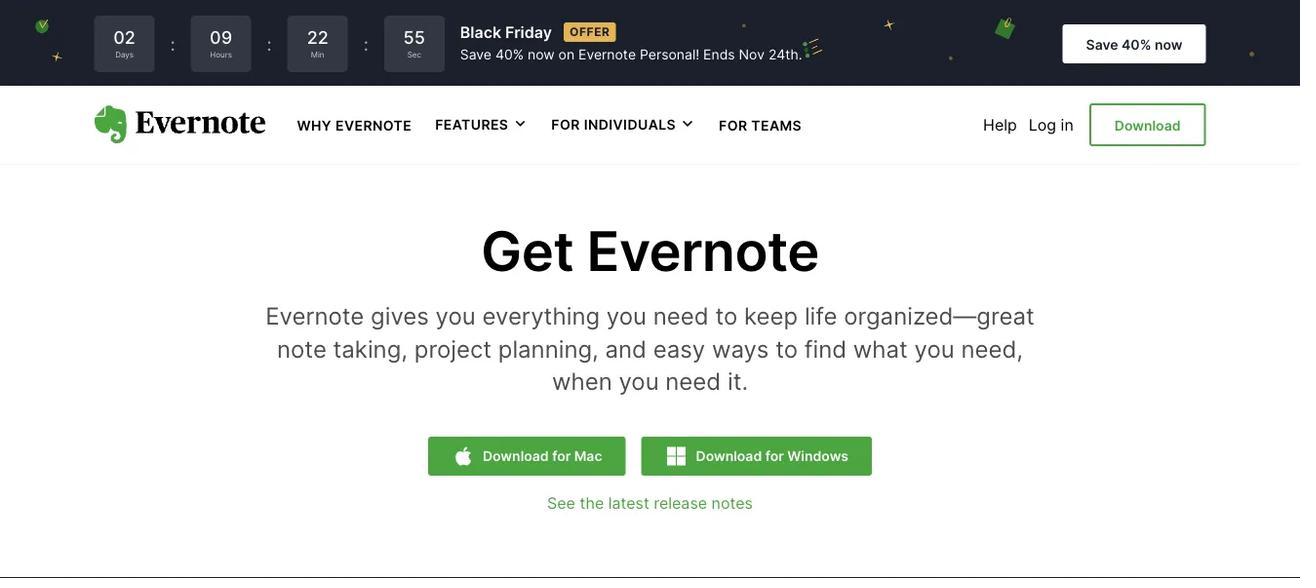 Task type: locate. For each thing, give the bounding box(es) containing it.
ways
[[712, 334, 769, 363]]

when
[[552, 367, 612, 396]]

0 horizontal spatial for
[[552, 116, 580, 133]]

need down easy
[[666, 367, 721, 396]]

download
[[1115, 117, 1181, 134], [483, 448, 549, 465], [696, 448, 762, 465]]

0 horizontal spatial :
[[170, 33, 175, 55]]

for individuals
[[552, 116, 676, 133]]

log
[[1029, 115, 1057, 134]]

to down keep
[[776, 334, 798, 363]]

why evernote link
[[297, 115, 412, 134]]

1 horizontal spatial to
[[776, 334, 798, 363]]

now
[[1155, 36, 1183, 53], [528, 47, 555, 63]]

the
[[580, 494, 604, 513]]

save 40% now link
[[1063, 24, 1206, 63]]

1 horizontal spatial :
[[267, 33, 272, 55]]

download up notes
[[696, 448, 762, 465]]

55 sec
[[404, 27, 425, 59]]

it.
[[728, 367, 748, 396]]

0 vertical spatial need
[[653, 302, 709, 330]]

days
[[115, 49, 134, 59]]

evernote up "note" on the bottom left
[[266, 302, 364, 330]]

22
[[307, 27, 328, 48]]

0 horizontal spatial now
[[528, 47, 555, 63]]

for teams
[[719, 117, 802, 134]]

1 horizontal spatial now
[[1155, 36, 1183, 53]]

keep
[[744, 302, 798, 330]]

in
[[1061, 115, 1074, 134]]

black
[[460, 22, 501, 41]]

for for for teams
[[719, 117, 748, 134]]

now left on
[[528, 47, 555, 63]]

for left individuals
[[552, 116, 580, 133]]

0 horizontal spatial 40%
[[496, 47, 524, 63]]

see
[[547, 494, 576, 513]]

download right in
[[1115, 117, 1181, 134]]

save down black
[[460, 47, 492, 63]]

: left 22 min
[[267, 33, 272, 55]]

now up download link
[[1155, 36, 1183, 53]]

for left mac
[[552, 448, 571, 465]]

organized—great
[[844, 302, 1035, 330]]

download inside "link"
[[696, 448, 762, 465]]

find
[[805, 334, 847, 363]]

nov
[[739, 47, 765, 63]]

evernote inside why evernote link
[[336, 117, 412, 134]]

:
[[170, 33, 175, 55], [267, 33, 272, 55], [364, 33, 369, 55]]

you
[[436, 302, 476, 330], [607, 302, 647, 330], [915, 334, 955, 363], [619, 367, 659, 396]]

what
[[853, 334, 908, 363]]

friday
[[505, 22, 552, 41]]

1 vertical spatial need
[[666, 367, 721, 396]]

for inside 'link'
[[719, 117, 748, 134]]

ends
[[703, 47, 735, 63]]

0 horizontal spatial to
[[715, 302, 738, 330]]

for left the teams
[[719, 117, 748, 134]]

for left "windows"
[[766, 448, 784, 465]]

1 horizontal spatial for
[[766, 448, 784, 465]]

for
[[552, 448, 571, 465], [766, 448, 784, 465]]

: right the 02 days
[[170, 33, 175, 55]]

need up easy
[[653, 302, 709, 330]]

note
[[277, 334, 327, 363]]

1 : from the left
[[170, 33, 175, 55]]

2 for from the left
[[766, 448, 784, 465]]

latest
[[608, 494, 649, 513]]

help link
[[983, 115, 1017, 134]]

log in link
[[1029, 115, 1074, 134]]

to up ways
[[715, 302, 738, 330]]

to
[[715, 302, 738, 330], [776, 334, 798, 363]]

for inside button
[[552, 116, 580, 133]]

1 horizontal spatial for
[[719, 117, 748, 134]]

40% down black friday
[[496, 47, 524, 63]]

evernote
[[579, 47, 636, 63], [336, 117, 412, 134], [587, 218, 819, 284], [266, 302, 364, 330]]

need
[[653, 302, 709, 330], [666, 367, 721, 396]]

planning,
[[498, 334, 599, 363]]

2 horizontal spatial :
[[364, 33, 369, 55]]

personal!
[[640, 47, 700, 63]]

you down "organized—great"
[[915, 334, 955, 363]]

notes
[[712, 494, 753, 513]]

40%
[[1122, 36, 1152, 53], [496, 47, 524, 63]]

download for download for windows
[[696, 448, 762, 465]]

offer
[[570, 25, 610, 39]]

for for windows
[[766, 448, 784, 465]]

see the latest release notes link
[[94, 492, 1206, 515]]

individuals
[[584, 116, 676, 133]]

1 horizontal spatial save
[[1086, 36, 1118, 53]]

save inside 'link'
[[1086, 36, 1118, 53]]

0 horizontal spatial save
[[460, 47, 492, 63]]

save up download link
[[1086, 36, 1118, 53]]

evernote right why
[[336, 117, 412, 134]]

and
[[605, 334, 647, 363]]

need,
[[961, 334, 1023, 363]]

download for download for mac
[[483, 448, 549, 465]]

: left the 55 sec
[[364, 33, 369, 55]]

get evernote
[[481, 218, 819, 284]]

for
[[552, 116, 580, 133], [719, 117, 748, 134]]

save 40% now
[[1086, 36, 1183, 53]]

2 horizontal spatial download
[[1115, 117, 1181, 134]]

0 vertical spatial to
[[715, 302, 738, 330]]

1 horizontal spatial 40%
[[1122, 36, 1152, 53]]

40% for save 40% now on evernote personal! ends nov 24th.
[[496, 47, 524, 63]]

download up see on the left bottom
[[483, 448, 549, 465]]

0 horizontal spatial for
[[552, 448, 571, 465]]

for inside download for mac link
[[552, 448, 571, 465]]

now inside 'link'
[[1155, 36, 1183, 53]]

taking,
[[333, 334, 408, 363]]

for inside download for windows "link"
[[766, 448, 784, 465]]

1 horizontal spatial download
[[696, 448, 762, 465]]

see the latest release notes
[[547, 494, 753, 513]]

22 min
[[307, 27, 328, 59]]

easy
[[653, 334, 706, 363]]

40% up download link
[[1122, 36, 1152, 53]]

you up and at the left of the page
[[607, 302, 647, 330]]

1 for from the left
[[552, 448, 571, 465]]

0 horizontal spatial download
[[483, 448, 549, 465]]

40% inside 'link'
[[1122, 36, 1152, 53]]

mac
[[574, 448, 602, 465]]

save for save 40% now
[[1086, 36, 1118, 53]]

gives
[[371, 302, 429, 330]]

you up project
[[436, 302, 476, 330]]

02
[[113, 27, 135, 48]]

save
[[1086, 36, 1118, 53], [460, 47, 492, 63]]



Task type: describe. For each thing, give the bounding box(es) containing it.
09
[[210, 27, 232, 48]]

for teams link
[[719, 115, 802, 134]]

release
[[654, 494, 707, 513]]

55
[[404, 27, 425, 48]]

for for for individuals
[[552, 116, 580, 133]]

09 hours
[[210, 27, 232, 59]]

life
[[805, 302, 837, 330]]

download for mac
[[483, 448, 602, 465]]

save for save 40% now on evernote personal! ends nov 24th.
[[460, 47, 492, 63]]

download for windows
[[696, 448, 849, 465]]

now for save 40% now
[[1155, 36, 1183, 53]]

why evernote
[[297, 117, 412, 134]]

24th.
[[769, 47, 802, 63]]

for for mac
[[552, 448, 571, 465]]

sec
[[407, 49, 421, 59]]

get
[[481, 218, 574, 284]]

evernote up keep
[[587, 218, 819, 284]]

hours
[[210, 49, 232, 59]]

download for windows link
[[641, 437, 872, 476]]

help
[[983, 115, 1017, 134]]

you down and at the left of the page
[[619, 367, 659, 396]]

for individuals button
[[552, 115, 696, 134]]

log in
[[1029, 115, 1074, 134]]

2 : from the left
[[267, 33, 272, 55]]

on
[[559, 47, 575, 63]]

evernote inside evernote gives you everything you need to keep life organized—great note taking, project planning, and easy ways to find what you need, when you need it.
[[266, 302, 364, 330]]

40% for save 40% now
[[1122, 36, 1152, 53]]

02 days
[[113, 27, 135, 59]]

1 vertical spatial to
[[776, 334, 798, 363]]

now for save 40% now on evernote personal! ends nov 24th.
[[528, 47, 555, 63]]

why
[[297, 117, 332, 134]]

download link
[[1089, 103, 1206, 146]]

teams
[[752, 117, 802, 134]]

windows
[[787, 448, 849, 465]]

save 40% now on evernote personal! ends nov 24th.
[[460, 47, 802, 63]]

features button
[[435, 115, 528, 134]]

evernote logo image
[[94, 105, 266, 144]]

min
[[311, 49, 324, 59]]

black friday
[[460, 22, 552, 41]]

features
[[435, 116, 509, 133]]

project
[[414, 334, 492, 363]]

3 : from the left
[[364, 33, 369, 55]]

everything
[[482, 302, 600, 330]]

evernote down offer
[[579, 47, 636, 63]]

download for mac link
[[428, 437, 626, 476]]

download for download
[[1115, 117, 1181, 134]]

evernote gives you everything you need to keep life organized—great note taking, project planning, and easy ways to find what you need, when you need it.
[[266, 302, 1035, 396]]



Task type: vqa. For each thing, say whether or not it's contained in the screenshot.
the free
no



